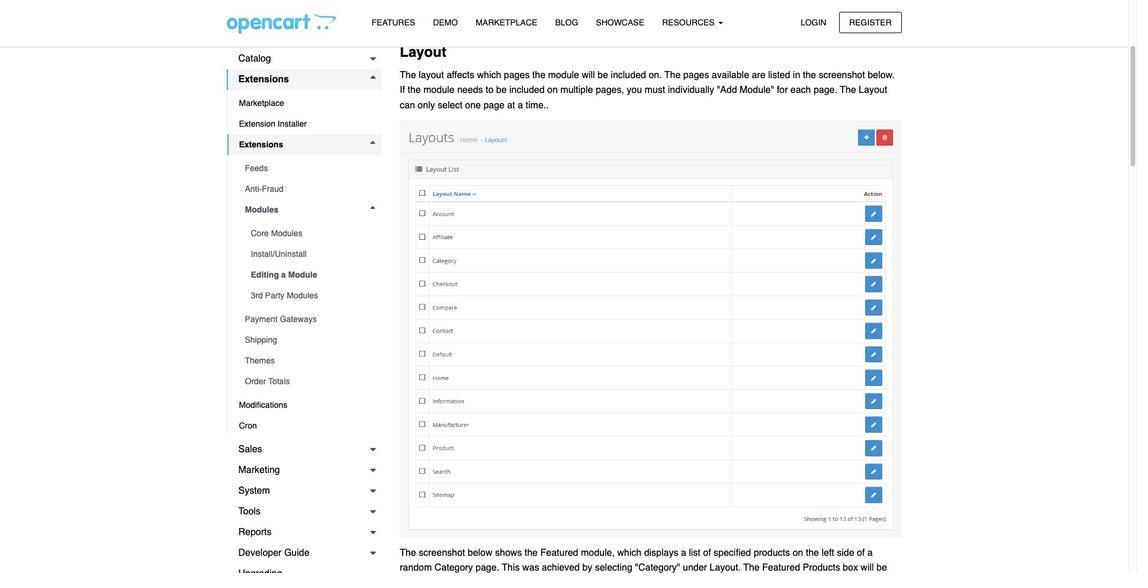 Task type: describe. For each thing, give the bounding box(es) containing it.
for
[[777, 85, 788, 96]]

cron
[[239, 421, 257, 431]]

3rd party modules link
[[239, 286, 382, 306]]

will inside the layout affects which pages the module will be included on. the pages available are listed in the screenshot below. if the module needs to be included on multiple pages, you must individually "add module" for each page. the layout can only select one page at a time..
[[582, 70, 595, 80]]

1 vertical spatial module
[[424, 85, 455, 96]]

install/uninstall link
[[239, 244, 382, 265]]

modifications
[[239, 400, 287, 410]]

shows
[[495, 548, 522, 558]]

extension installer link
[[227, 114, 382, 134]]

extensions link for feeds
[[227, 134, 382, 155]]

order totals
[[245, 377, 290, 386]]

listed
[[768, 70, 790, 80]]

one
[[465, 100, 481, 111]]

each
[[791, 85, 811, 96]]

1 of from the left
[[703, 548, 711, 558]]

tools link
[[227, 502, 382, 522]]

the right if
[[408, 85, 421, 96]]

features link
[[363, 12, 424, 33]]

1 pages from the left
[[504, 70, 530, 80]]

payment
[[245, 315, 278, 324]]

extensions for marketplace
[[238, 74, 289, 85]]

modifications link
[[227, 395, 382, 416]]

anti-
[[245, 184, 262, 194]]

showcase
[[596, 18, 644, 27]]

admin interface link
[[227, 28, 382, 49]]

0 vertical spatial marketplace link
[[467, 12, 546, 33]]

the right each
[[840, 85, 856, 96]]

browsing the store front
[[238, 12, 343, 23]]

side
[[837, 548, 855, 558]]

editing a module
[[251, 270, 317, 280]]

3rd
[[251, 291, 263, 300]]

browsing the store front link
[[227, 7, 382, 28]]

below.
[[868, 70, 895, 80]]

the up if
[[400, 70, 416, 80]]

module"
[[740, 85, 774, 96]]

feeds
[[245, 163, 268, 173]]

which inside the layout affects which pages the module will be included on. the pages available are listed in the screenshot below. if the module needs to be included on multiple pages, you must individually "add module" for each page. the layout can only select one page at a time..
[[477, 70, 501, 80]]

themes
[[245, 356, 275, 365]]

0 horizontal spatial layout
[[400, 44, 446, 60]]

the right on.
[[665, 70, 681, 80]]

the up random
[[400, 548, 416, 558]]

1 horizontal spatial included
[[611, 70, 646, 80]]

editing
[[251, 270, 279, 280]]

party
[[265, 291, 285, 300]]

pages,
[[596, 85, 624, 96]]

page. inside the screenshot below shows the featured module, which displays a list of specified products on the left side of a random category page. this was achieved by selecting "category" under layout. the featured products box will b
[[476, 563, 499, 573]]

the layout affects which pages the module will be included on. the pages available are listed in the screenshot below. if the module needs to be included on multiple pages, you must individually "add module" for each page. the layout can only select one page at a time..
[[400, 70, 895, 111]]

screenshot inside the screenshot below shows the featured module, which displays a list of specified products on the left side of a random category page. this was achieved by selecting "category" under layout. the featured products box will b
[[419, 548, 465, 558]]

marketplace for the left marketplace link
[[239, 98, 284, 108]]

browsing
[[238, 12, 277, 23]]

page
[[484, 100, 505, 111]]

selecting
[[595, 563, 633, 573]]

modules inside 3rd party modules link
[[287, 291, 318, 300]]

modules inside 'core modules' link
[[271, 229, 302, 238]]

feeds link
[[233, 158, 382, 179]]

1 vertical spatial featured
[[762, 563, 800, 573]]

themes link
[[233, 351, 382, 371]]

system
[[238, 486, 270, 496]]

catalog link
[[227, 49, 382, 69]]

front
[[321, 12, 343, 23]]

3rd party modules
[[251, 291, 318, 300]]

box
[[843, 563, 858, 573]]

developer guide link
[[227, 543, 382, 564]]

core modules
[[251, 229, 302, 238]]

a right editing in the top left of the page
[[281, 270, 286, 280]]

layout inside the layout affects which pages the module will be included on. the pages available are listed in the screenshot below. if the module needs to be included on multiple pages, you must individually "add module" for each page. the layout can only select one page at a time..
[[859, 85, 887, 96]]

payment gateways link
[[233, 309, 382, 330]]

a right side
[[868, 548, 873, 558]]

multiple
[[561, 85, 593, 96]]

core
[[251, 229, 269, 238]]

reports link
[[227, 522, 382, 543]]

0 horizontal spatial marketplace link
[[227, 93, 382, 114]]

category
[[435, 563, 473, 573]]

products
[[754, 548, 790, 558]]

random
[[400, 563, 432, 573]]

can
[[400, 100, 415, 111]]

products
[[803, 563, 840, 573]]

page. inside the layout affects which pages the module will be included on. the pages available are listed in the screenshot below. if the module needs to be included on multiple pages, you must individually "add module" for each page. the layout can only select one page at a time..
[[814, 85, 838, 96]]

blog
[[555, 18, 578, 27]]

reports
[[238, 527, 272, 538]]

install/uninstall
[[251, 249, 307, 259]]

list
[[689, 548, 701, 558]]

0 vertical spatial be
[[598, 70, 608, 80]]

2 of from the left
[[857, 548, 865, 558]]

time..
[[526, 100, 549, 111]]

login
[[801, 17, 827, 27]]

register link
[[839, 12, 902, 33]]

if
[[400, 85, 405, 96]]

order totals link
[[233, 371, 382, 392]]

1 vertical spatial included
[[509, 85, 545, 96]]

module
[[288, 270, 317, 280]]

extensions link for marketplace
[[227, 69, 382, 90]]

in
[[793, 70, 800, 80]]

a left "list"
[[681, 548, 686, 558]]

fraud
[[262, 184, 284, 194]]



Task type: locate. For each thing, give the bounding box(es) containing it.
0 vertical spatial on
[[547, 85, 558, 96]]

be up 'pages,'
[[598, 70, 608, 80]]

1 vertical spatial extensions link
[[227, 134, 382, 155]]

which inside the screenshot below shows the featured module, which displays a list of specified products on the left side of a random category page. this was achieved by selecting "category" under layout. the featured products box will b
[[617, 548, 642, 558]]

1 horizontal spatial module
[[548, 70, 579, 80]]

0 vertical spatial which
[[477, 70, 501, 80]]

will right box
[[861, 563, 874, 573]]

1 horizontal spatial pages
[[683, 70, 709, 80]]

achieved
[[542, 563, 580, 573]]

0 horizontal spatial order
[[245, 377, 266, 386]]

extensions link up 'feeds' link on the left top of page
[[227, 134, 382, 155]]

installer
[[278, 119, 307, 129]]

1 vertical spatial screenshot
[[419, 548, 465, 558]]

of right side
[[857, 548, 865, 558]]

page. down below
[[476, 563, 499, 573]]

1 vertical spatial order
[[245, 377, 266, 386]]

0 vertical spatial order
[[676, 10, 700, 21]]

screenshot up category
[[419, 548, 465, 558]]

a right at
[[518, 100, 523, 111]]

sort
[[656, 10, 673, 21]]

will inside the screenshot below shows the featured module, which displays a list of specified products on the left side of a random category page. this was achieved by selecting "category" under layout. the featured products box will b
[[861, 563, 874, 573]]

catalog
[[238, 53, 271, 64]]

the
[[400, 70, 416, 80], [665, 70, 681, 80], [840, 85, 856, 96], [400, 548, 416, 558], [744, 563, 760, 573]]

layout down below.
[[859, 85, 887, 96]]

on inside the screenshot below shows the featured module, which displays a list of specified products on the left side of a random category page. this was achieved by selecting "category" under layout. the featured products box will b
[[793, 548, 803, 558]]

guide
[[284, 548, 310, 559]]

left
[[822, 548, 834, 558]]

be
[[598, 70, 608, 80], [496, 85, 507, 96]]

order right sort
[[676, 10, 700, 21]]

1 vertical spatial marketplace
[[239, 98, 284, 108]]

pages up at
[[504, 70, 530, 80]]

1 vertical spatial will
[[861, 563, 874, 573]]

the up time.. at the left
[[532, 70, 546, 80]]

1 vertical spatial which
[[617, 548, 642, 558]]

included up time.. at the left
[[509, 85, 545, 96]]

0 horizontal spatial page.
[[476, 563, 499, 573]]

page. right each
[[814, 85, 838, 96]]

layout.
[[710, 563, 741, 573]]

sales
[[238, 444, 262, 455]]

1 vertical spatial be
[[496, 85, 507, 96]]

which up selecting
[[617, 548, 642, 558]]

marketing link
[[227, 460, 382, 481]]

to
[[486, 85, 494, 96]]

under
[[683, 563, 707, 573]]

pages
[[504, 70, 530, 80], [683, 70, 709, 80]]

1 horizontal spatial featured
[[762, 563, 800, 573]]

extensions down catalog
[[238, 74, 289, 85]]

screenshot inside the layout affects which pages the module will be included on. the pages available are listed in the screenshot below. if the module needs to be included on multiple pages, you must individually "add module" for each page. the layout can only select one page at a time..
[[819, 70, 865, 80]]

screenshot left below.
[[819, 70, 865, 80]]

admin
[[238, 33, 265, 43]]

0 vertical spatial included
[[611, 70, 646, 80]]

layout - list image
[[400, 121, 902, 538]]

0 horizontal spatial screenshot
[[419, 548, 465, 558]]

on.
[[649, 70, 662, 80]]

featured down products
[[762, 563, 800, 573]]

layout
[[400, 44, 446, 60], [859, 85, 887, 96]]

screenshot
[[819, 70, 865, 80], [419, 548, 465, 558]]

admin interface
[[238, 33, 305, 43]]

individually
[[668, 85, 714, 96]]

featured up achieved
[[541, 548, 578, 558]]

which up to
[[477, 70, 501, 80]]

order down 'themes'
[[245, 377, 266, 386]]

marketplace
[[476, 18, 538, 27], [239, 98, 284, 108]]

1 horizontal spatial marketplace link
[[467, 12, 546, 33]]

included up you
[[611, 70, 646, 80]]

1 horizontal spatial on
[[793, 548, 803, 558]]

on
[[547, 85, 558, 96], [793, 548, 803, 558]]

0 horizontal spatial which
[[477, 70, 501, 80]]

core modules link
[[239, 223, 382, 244]]

are
[[752, 70, 766, 80]]

sort order
[[656, 10, 700, 21]]

0 vertical spatial layout
[[400, 44, 446, 60]]

order
[[676, 10, 700, 21], [245, 377, 266, 386]]

gateways
[[280, 315, 317, 324]]

extensions link down admin interface link
[[227, 69, 382, 90]]

marketplace for marketplace link to the top
[[476, 18, 538, 27]]

0 vertical spatial modules
[[245, 205, 279, 214]]

page.
[[814, 85, 838, 96], [476, 563, 499, 573]]

needs
[[457, 85, 483, 96]]

of
[[703, 548, 711, 558], [857, 548, 865, 558]]

0 horizontal spatial on
[[547, 85, 558, 96]]

0 vertical spatial featured
[[541, 548, 578, 558]]

a
[[518, 100, 523, 111], [281, 270, 286, 280], [681, 548, 686, 558], [868, 548, 873, 558]]

must
[[645, 85, 665, 96]]

will up multiple
[[582, 70, 595, 80]]

interface
[[268, 33, 305, 43]]

resources link
[[653, 12, 732, 33]]

1 horizontal spatial page.
[[814, 85, 838, 96]]

only
[[418, 100, 435, 111]]

opencart - open source shopping cart solution image
[[227, 12, 336, 34]]

extension installer
[[239, 119, 307, 129]]

be right to
[[496, 85, 507, 96]]

showcase link
[[587, 12, 653, 33]]

0 vertical spatial extensions
[[238, 74, 289, 85]]

blog link
[[546, 12, 587, 33]]

select
[[438, 100, 463, 111]]

by
[[582, 563, 593, 573]]

extensions for feeds
[[239, 140, 283, 149]]

on inside the layout affects which pages the module will be included on. the pages available are listed in the screenshot below. if the module needs to be included on multiple pages, you must individually "add module" for each page. the layout can only select one page at a time..
[[547, 85, 558, 96]]

you
[[627, 85, 642, 96]]

on up time.. at the left
[[547, 85, 558, 96]]

1 horizontal spatial of
[[857, 548, 865, 558]]

0 vertical spatial screenshot
[[819, 70, 865, 80]]

register
[[849, 17, 892, 27]]

modules down anti-fraud
[[245, 205, 279, 214]]

1 vertical spatial modules
[[271, 229, 302, 238]]

editing a module link
[[239, 265, 382, 286]]

the up was
[[525, 548, 538, 558]]

marketing
[[238, 465, 280, 476]]

1 horizontal spatial will
[[861, 563, 874, 573]]

modules up install/uninstall
[[271, 229, 302, 238]]

resources
[[662, 18, 717, 27]]

displays
[[644, 548, 679, 558]]

the right the in
[[803, 70, 816, 80]]

1 vertical spatial layout
[[859, 85, 887, 96]]

the left store at the top
[[280, 12, 293, 23]]

specified
[[714, 548, 751, 558]]

0 vertical spatial extensions link
[[227, 69, 382, 90]]

on right products
[[793, 548, 803, 558]]

the left the left
[[806, 548, 819, 558]]

1 vertical spatial extensions
[[239, 140, 283, 149]]

a inside the layout affects which pages the module will be included on. the pages available are listed in the screenshot below. if the module needs to be included on multiple pages, you must individually "add module" for each page. the layout can only select one page at a time..
[[518, 100, 523, 111]]

1 horizontal spatial marketplace
[[476, 18, 538, 27]]

module down layout
[[424, 85, 455, 96]]

1 horizontal spatial layout
[[859, 85, 887, 96]]

included
[[611, 70, 646, 80], [509, 85, 545, 96]]

1 vertical spatial marketplace link
[[227, 93, 382, 114]]

0 vertical spatial module
[[548, 70, 579, 80]]

login link
[[791, 12, 837, 33]]

0 horizontal spatial be
[[496, 85, 507, 96]]

0 horizontal spatial of
[[703, 548, 711, 558]]

0 vertical spatial page.
[[814, 85, 838, 96]]

sales link
[[227, 440, 382, 460]]

layout
[[419, 70, 444, 80]]

modules link
[[233, 200, 382, 220]]

1 vertical spatial on
[[793, 548, 803, 558]]

developer guide
[[238, 548, 310, 559]]

"category"
[[635, 563, 680, 573]]

0 vertical spatial marketplace
[[476, 18, 538, 27]]

module
[[548, 70, 579, 80], [424, 85, 455, 96]]

1 vertical spatial page.
[[476, 563, 499, 573]]

0 horizontal spatial featured
[[541, 548, 578, 558]]

modules inside modules link
[[245, 205, 279, 214]]

features
[[372, 18, 415, 27]]

module,
[[581, 548, 615, 558]]

demo link
[[424, 12, 467, 33]]

of right "list"
[[703, 548, 711, 558]]

1 horizontal spatial be
[[598, 70, 608, 80]]

shipping link
[[233, 330, 382, 351]]

available
[[712, 70, 749, 80]]

developer
[[238, 548, 282, 559]]

1 horizontal spatial screenshot
[[819, 70, 865, 80]]

payment gateways
[[245, 315, 317, 324]]

0 horizontal spatial will
[[582, 70, 595, 80]]

the screenshot below shows the featured module, which displays a list of specified products on the left side of a random category page. this was achieved by selecting "category" under layout. the featured products box will b
[[400, 548, 899, 573]]

the
[[280, 12, 293, 23], [532, 70, 546, 80], [803, 70, 816, 80], [408, 85, 421, 96], [525, 548, 538, 558], [806, 548, 819, 558]]

pages up individually
[[683, 70, 709, 80]]

0 horizontal spatial pages
[[504, 70, 530, 80]]

demo
[[433, 18, 458, 27]]

0 vertical spatial will
[[582, 70, 595, 80]]

2 vertical spatial modules
[[287, 291, 318, 300]]

0 horizontal spatial marketplace
[[239, 98, 284, 108]]

1 horizontal spatial order
[[676, 10, 700, 21]]

shipping
[[245, 335, 277, 345]]

1 horizontal spatial which
[[617, 548, 642, 558]]

2 pages from the left
[[683, 70, 709, 80]]

module up multiple
[[548, 70, 579, 80]]

modules down module
[[287, 291, 318, 300]]

extensions down the extension
[[239, 140, 283, 149]]

was
[[522, 563, 539, 573]]

layout up layout
[[400, 44, 446, 60]]

system link
[[227, 481, 382, 502]]

"add
[[717, 85, 737, 96]]

the down specified
[[744, 563, 760, 573]]

0 horizontal spatial included
[[509, 85, 545, 96]]

0 horizontal spatial module
[[424, 85, 455, 96]]



Task type: vqa. For each thing, say whether or not it's contained in the screenshot.
THE READ
no



